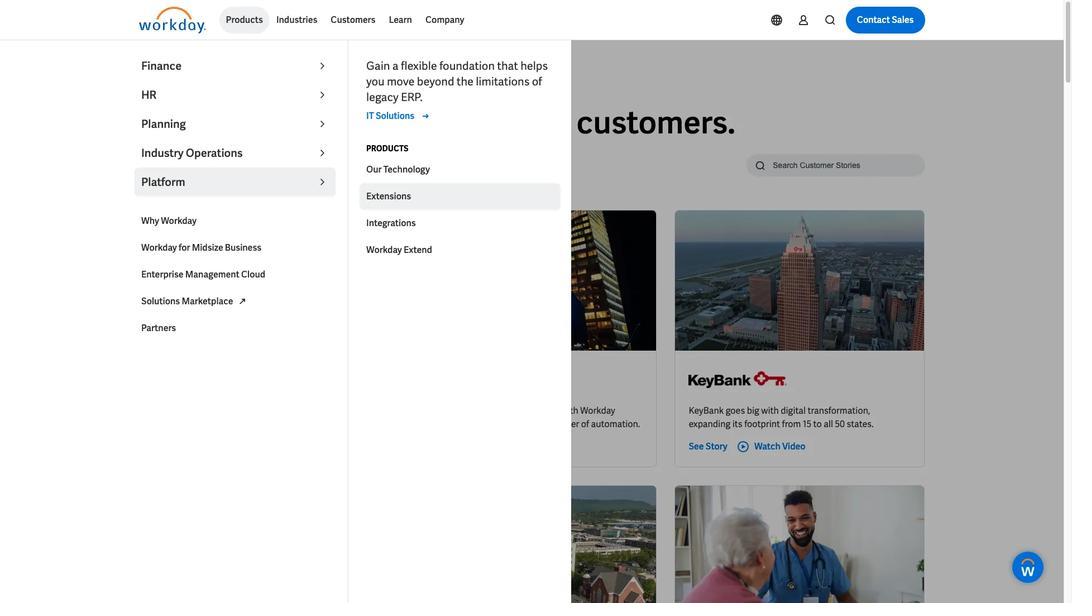 Task type: vqa. For each thing, say whether or not it's contained in the screenshot.
Education
no



Task type: locate. For each thing, give the bounding box(es) containing it.
keybank
[[689, 405, 724, 417]]

reinvigorated
[[303, 405, 356, 417]]

our technology link
[[360, 156, 561, 183]]

footprint
[[744, 418, 780, 430]]

0 vertical spatial its
[[492, 405, 502, 417]]

0 horizontal spatial industry
[[141, 146, 184, 160]]

foundation
[[439, 59, 495, 73]]

2 with from the left
[[761, 405, 779, 417]]

0 vertical spatial business
[[277, 160, 309, 170]]

solutions down 'enterprise'
[[141, 295, 180, 307]]

of
[[532, 74, 542, 89], [581, 418, 589, 430]]

solutions down "legacy"
[[376, 110, 414, 122]]

a
[[392, 59, 399, 73]]

watch video
[[754, 441, 806, 452]]

why workday link
[[135, 208, 336, 235]]

0 horizontal spatial its
[[492, 405, 502, 417]]

finance button
[[135, 51, 336, 80]]

1 horizontal spatial from
[[782, 418, 801, 430]]

1 vertical spatial the
[[539, 418, 552, 430]]

skills
[[153, 418, 173, 430]]

cloud
[[241, 269, 265, 280]]

to right 15
[[813, 418, 822, 430]]

of inside gain a flexible foundation that helps you move beyond the limitations of legacy erp.
[[532, 74, 542, 89]]

1 vertical spatial its
[[732, 418, 742, 430]]

workday left for
[[141, 242, 177, 253]]

with up footprint at the bottom of page
[[761, 405, 779, 417]]

move
[[387, 74, 415, 89]]

0 vertical spatial solutions
[[376, 110, 414, 122]]

solutions
[[376, 110, 414, 122], [141, 295, 180, 307]]

business inside "button"
[[277, 160, 309, 170]]

industry
[[141, 146, 184, 160], [207, 160, 237, 170]]

driven
[[153, 405, 179, 417]]

0 horizontal spatial from
[[373, 102, 441, 143]]

finance
[[141, 59, 182, 73]]

1 horizontal spatial business
[[277, 160, 309, 170]]

0 horizontal spatial with
[[561, 405, 578, 417]]

1 vertical spatial business
[[225, 242, 261, 253]]

industry inside dropdown button
[[141, 146, 184, 160]]

1 to from the left
[[499, 418, 508, 430]]

to inside salesforce brings its data together with workday accounting center to unlock the power of automation.
[[499, 418, 508, 430]]

industry inside button
[[207, 160, 237, 170]]

to inside 'keybank goes big with digital transformation, expanding its footprint from 15 to all 50 states.'
[[813, 418, 822, 430]]

workday down results
[[161, 215, 197, 227]]

from inside 'keybank goes big with digital transformation, expanding its footprint from 15 to all 50 states.'
[[782, 418, 801, 430]]

the down together
[[539, 418, 552, 430]]

with inside salesforce brings its data together with workday accounting center to unlock the power of automation.
[[561, 405, 578, 417]]

1 horizontal spatial to
[[813, 418, 822, 430]]

workday down the integrations
[[366, 244, 402, 256]]

customers
[[331, 14, 375, 26]]

planning button
[[135, 109, 336, 138]]

0 horizontal spatial of
[[532, 74, 542, 89]]

1 horizontal spatial industry
[[207, 160, 237, 170]]

brings
[[465, 405, 490, 417]]

company button
[[419, 7, 471, 34]]

1 with from the left
[[561, 405, 578, 417]]

driven by machine learning, pwc has reinvigorated skills tracking and capabilities.
[[153, 405, 356, 430]]

expanding
[[689, 418, 731, 430]]

industry for industry
[[207, 160, 237, 170]]

from down digital
[[782, 418, 801, 430]]

workday for midsize business link
[[135, 235, 336, 261]]

operations
[[186, 146, 243, 160]]

the down foundation
[[457, 74, 474, 89]]

topic
[[148, 160, 167, 170]]

to down the "data"
[[499, 418, 508, 430]]

go to the homepage image
[[139, 7, 206, 34]]

business outcome button
[[268, 154, 366, 176]]

it solutions
[[366, 110, 414, 122]]

workday up automation.
[[580, 405, 615, 417]]

automation.
[[591, 418, 640, 430]]

center
[[469, 418, 497, 430]]

business left outcome
[[277, 160, 309, 170]]

its inside salesforce brings its data together with workday accounting center to unlock the power of automation.
[[492, 405, 502, 417]]

products
[[226, 14, 263, 26]]

legacy
[[366, 90, 398, 104]]

1 horizontal spatial of
[[581, 418, 589, 430]]

workday inside salesforce brings its data together with workday accounting center to unlock the power of automation.
[[580, 405, 615, 417]]

that
[[497, 59, 518, 73]]

from
[[373, 102, 441, 143], [782, 418, 801, 430]]

0 vertical spatial of
[[532, 74, 542, 89]]

keybank n.a. image
[[689, 364, 787, 395]]

2 to from the left
[[813, 418, 822, 430]]

by
[[181, 405, 191, 417]]

video
[[782, 441, 806, 452]]

of right power
[[581, 418, 589, 430]]

partners link
[[135, 315, 336, 342]]

with up power
[[561, 405, 578, 417]]

customers button
[[324, 7, 382, 34]]

learn button
[[382, 7, 419, 34]]

563 results
[[139, 192, 180, 202]]

from up products
[[373, 102, 441, 143]]

0 horizontal spatial to
[[499, 418, 508, 430]]

0 horizontal spatial business
[[225, 242, 261, 253]]

platform
[[141, 175, 185, 189]]

extensions
[[366, 190, 411, 202]]

see
[[689, 441, 704, 452]]

563
[[139, 192, 152, 202]]

you
[[366, 74, 385, 89]]

platform button
[[135, 168, 336, 197]]

1 vertical spatial from
[[782, 418, 801, 430]]

hr button
[[135, 80, 336, 109]]

1 vertical spatial solutions
[[141, 295, 180, 307]]

50
[[835, 418, 845, 430]]

solutions marketplace link
[[135, 288, 336, 315]]

its left the "data"
[[492, 405, 502, 417]]

customers.
[[577, 102, 735, 143]]

to
[[499, 418, 508, 430], [813, 418, 822, 430]]

business down why workday link
[[225, 242, 261, 253]]

workday
[[161, 215, 197, 227], [141, 242, 177, 253], [366, 244, 402, 256], [580, 405, 615, 417]]

1 horizontal spatial the
[[539, 418, 552, 430]]

industry button
[[198, 154, 259, 176]]

and
[[210, 418, 225, 430]]

0 horizontal spatial the
[[457, 74, 474, 89]]

inspiring
[[139, 102, 263, 143]]

1 horizontal spatial with
[[761, 405, 779, 417]]

contact sales link
[[846, 7, 925, 34]]

it
[[366, 110, 374, 122]]

1 vertical spatial of
[[581, 418, 589, 430]]

the
[[457, 74, 474, 89], [539, 418, 552, 430]]

0 vertical spatial from
[[373, 102, 441, 143]]

sales
[[892, 14, 914, 26]]

see story
[[689, 441, 727, 452]]

extend
[[404, 244, 432, 256]]

0 vertical spatial the
[[457, 74, 474, 89]]

hr
[[141, 88, 157, 102]]

business
[[277, 160, 309, 170], [225, 242, 261, 253]]

workday extend link
[[360, 237, 561, 264]]

with
[[561, 405, 578, 417], [761, 405, 779, 417]]

technology
[[383, 164, 430, 175]]

see story link
[[689, 440, 727, 453]]

for
[[179, 242, 190, 253]]

1 horizontal spatial its
[[732, 418, 742, 430]]

extensions link
[[360, 183, 561, 210]]

more button
[[375, 154, 425, 176]]

machine
[[193, 405, 227, 417]]

unlock
[[509, 418, 537, 430]]

of down helps
[[532, 74, 542, 89]]

its down goes
[[732, 418, 742, 430]]



Task type: describe. For each thing, give the bounding box(es) containing it.
contact
[[857, 14, 890, 26]]

big
[[747, 405, 759, 417]]

industry for industry operations
[[141, 146, 184, 160]]

our technology
[[366, 164, 430, 175]]

tracking
[[175, 418, 208, 430]]

0 horizontal spatial solutions
[[141, 295, 180, 307]]

midsize
[[192, 242, 223, 253]]

topic button
[[139, 154, 189, 176]]

outcome
[[310, 160, 343, 170]]

integrations
[[366, 217, 416, 229]]

inspiring stories from inspiring customers.
[[139, 102, 735, 143]]

marketplace
[[182, 295, 233, 307]]

stories
[[269, 102, 367, 143]]

learning,
[[229, 405, 264, 417]]

enterprise management cloud
[[141, 269, 265, 280]]

Search Customer Stories text field
[[766, 155, 903, 175]]

the inside salesforce brings its data together with workday accounting center to unlock the power of automation.
[[539, 418, 552, 430]]

learn
[[389, 14, 412, 26]]

enterprise
[[141, 269, 184, 280]]

opens in a new tab image
[[235, 295, 249, 308]]

more
[[384, 160, 402, 170]]

flexible
[[401, 59, 437, 73]]

enterprise management cloud link
[[135, 261, 336, 288]]

contact sales
[[857, 14, 914, 26]]

industry operations
[[141, 146, 243, 160]]

power
[[554, 418, 579, 430]]

company
[[425, 14, 464, 26]]

capabilities.
[[227, 418, 275, 430]]

partners
[[141, 322, 176, 334]]

watch
[[754, 441, 780, 452]]

products
[[366, 143, 408, 154]]

has
[[286, 405, 301, 417]]

solutions marketplace
[[141, 295, 233, 307]]

management
[[185, 269, 239, 280]]

beyond
[[417, 74, 454, 89]]

why workday
[[141, 215, 197, 227]]

salesforce
[[421, 405, 463, 417]]

workday for midsize business
[[141, 242, 261, 253]]

products button
[[219, 7, 270, 34]]

gain a flexible foundation that helps you move beyond the limitations of legacy erp.
[[366, 59, 548, 104]]

story
[[706, 441, 727, 452]]

salesforce brings its data together with workday accounting center to unlock the power of automation.
[[421, 405, 640, 430]]

15
[[803, 418, 811, 430]]

1 horizontal spatial solutions
[[376, 110, 414, 122]]

business outcome
[[277, 160, 343, 170]]

accounting
[[421, 418, 467, 430]]

digital
[[781, 405, 806, 417]]

states.
[[847, 418, 874, 430]]

workday extend
[[366, 244, 432, 256]]

together
[[524, 405, 559, 417]]

our
[[366, 164, 382, 175]]

integrations link
[[360, 210, 561, 237]]

of inside salesforce brings its data together with workday accounting center to unlock the power of automation.
[[581, 418, 589, 430]]

its inside 'keybank goes big with digital transformation, expanding its footprint from 15 to all 50 states.'
[[732, 418, 742, 430]]

data
[[504, 405, 522, 417]]

the inside gain a flexible foundation that helps you move beyond the limitations of legacy erp.
[[457, 74, 474, 89]]

it solutions link
[[366, 109, 432, 123]]

inspiring
[[447, 102, 570, 143]]

erp.
[[401, 90, 423, 104]]

limitations
[[476, 74, 530, 89]]

why
[[141, 215, 159, 227]]

helps
[[520, 59, 548, 73]]

watch video link
[[736, 440, 806, 453]]

keybank goes big with digital transformation, expanding its footprint from 15 to all 50 states.
[[689, 405, 874, 430]]

industries
[[276, 14, 317, 26]]

pwc
[[266, 405, 284, 417]]

goes
[[726, 405, 745, 417]]

with inside 'keybank goes big with digital transformation, expanding its footprint from 15 to all 50 states.'
[[761, 405, 779, 417]]

industries button
[[270, 7, 324, 34]]



